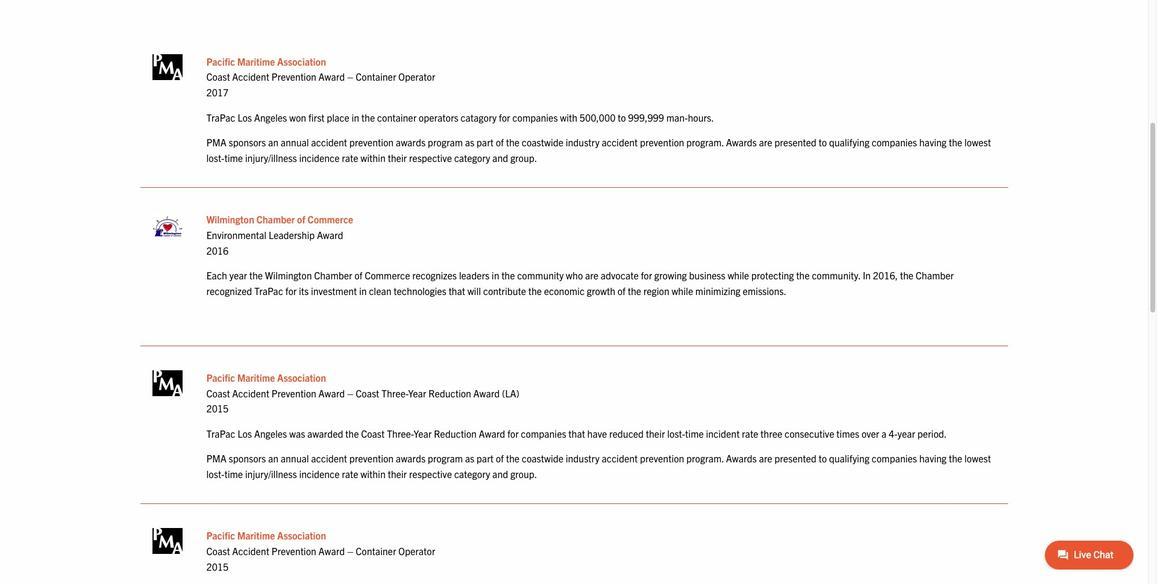 Task type: describe. For each thing, give the bounding box(es) containing it.
1 vertical spatial three-
[[387, 428, 414, 440]]

incidence for awarded
[[299, 468, 340, 480]]

for up region
[[641, 269, 652, 281]]

are inside each year the wilmington chamber of commerce recognizes leaders in the community who are advocate for growing business while protecting the community. in 2016, the chamber recognized trapac for its investment in clean technologies that will contribute the economic growth of the region while minimizing emissions.
[[585, 269, 598, 281]]

coast for pacific maritime association coast accident prevention award – coast three-year reduction award (la) 2015
[[206, 387, 230, 399]]

technologies
[[394, 285, 446, 297]]

– for place
[[347, 71, 353, 83]]

1 vertical spatial lost-
[[667, 428, 685, 440]]

region
[[643, 285, 669, 297]]

place
[[327, 111, 349, 123]]

award for pacific maritime association coast accident prevention award – coast three-year reduction award (la) 2015
[[319, 387, 345, 399]]

(la)
[[502, 387, 519, 399]]

incident
[[706, 428, 740, 440]]

clean
[[369, 285, 391, 297]]

awarded
[[307, 428, 343, 440]]

part for award
[[477, 453, 494, 465]]

respective for operators
[[409, 152, 452, 164]]

trapac los angeles won first place in the container operators catagory for companies with 500,000 to 999,999 man-hours.
[[206, 111, 714, 123]]

catagory
[[461, 111, 497, 123]]

qualifying for trapac los angeles was awarded the coast three-year reduction award for companies that have reduced their lost-time incident rate three consecutive times over a 4-year period.
[[829, 453, 869, 465]]

part for catagory
[[477, 136, 494, 148]]

business
[[689, 269, 725, 281]]

1 vertical spatial that
[[568, 428, 585, 440]]

an for won
[[268, 136, 278, 148]]

prevention for won
[[271, 71, 316, 83]]

leaders
[[459, 269, 489, 281]]

maritime for 2015
[[237, 372, 275, 384]]

2 horizontal spatial chamber
[[916, 269, 954, 281]]

are for hours.
[[759, 136, 772, 148]]

of inside wilmington chamber of commerce environmental leadership award 2016
[[297, 214, 305, 226]]

accident down awarded
[[311, 453, 347, 465]]

association for won
[[277, 55, 326, 67]]

accident for 2015
[[232, 387, 269, 399]]

0 vertical spatial to
[[618, 111, 626, 123]]

first
[[308, 111, 325, 123]]

presented for time
[[774, 453, 816, 465]]

500,000
[[580, 111, 616, 123]]

4-
[[889, 428, 897, 440]]

sponsors for trapac los angeles won first place in the container operators catagory for companies with 500,000 to 999,999 man-hours.
[[229, 136, 266, 148]]

container
[[377, 111, 417, 123]]

lowest for trapac los angeles won first place in the container operators catagory for companies with 500,000 to 999,999 man-hours.
[[964, 136, 991, 148]]

1 vertical spatial their
[[646, 428, 665, 440]]

emissions.
[[743, 285, 786, 297]]

minimizing
[[695, 285, 740, 297]]

leadership
[[269, 229, 315, 241]]

operator for pacific maritime association coast accident prevention award – container operator 2017
[[398, 71, 435, 83]]

their for pacific maritime association coast accident prevention award – container operator 2017
[[388, 152, 407, 164]]

each
[[206, 269, 227, 281]]

recognized
[[206, 285, 252, 297]]

sponsors for trapac los angeles was awarded the coast three-year reduction award for companies that have reduced their lost-time incident rate three consecutive times over a 4-year period.
[[229, 453, 266, 465]]

– inside pacific maritime association coast accident prevention award – container operator 2015
[[347, 545, 353, 557]]

growing
[[654, 269, 687, 281]]

coast for pacific maritime association coast accident prevention award – container operator 2017
[[206, 71, 230, 83]]

have
[[587, 428, 607, 440]]

reduced
[[609, 428, 644, 440]]

pacific maritime association coast accident prevention award – container operator 2015
[[206, 530, 435, 573]]

will
[[467, 285, 481, 297]]

1 vertical spatial while
[[672, 285, 693, 297]]

over
[[862, 428, 879, 440]]

los for 2017
[[238, 111, 252, 123]]

2 vertical spatial in
[[359, 285, 367, 297]]

0 vertical spatial in
[[352, 111, 359, 123]]

year inside pacific maritime association coast accident prevention award – coast three-year reduction award (la) 2015
[[408, 387, 426, 399]]

period.
[[917, 428, 947, 440]]

group. for award
[[510, 468, 537, 480]]

coastwide for that
[[522, 453, 563, 465]]

pma for trapac los angeles won first place in the container operators catagory for companies with 500,000 to 999,999 man-hours.
[[206, 136, 227, 148]]

association for was
[[277, 372, 326, 384]]

999,999
[[628, 111, 664, 123]]

for right catagory
[[499, 111, 510, 123]]

maritime inside pacific maritime association coast accident prevention award – container operator 2015
[[237, 530, 275, 542]]

having for trapac los angeles won first place in the container operators catagory for companies with 500,000 to 999,999 man-hours.
[[919, 136, 947, 148]]

program. for hours.
[[686, 136, 724, 148]]

pacific maritime association coast accident prevention award – coast three-year reduction award (la) 2015
[[206, 372, 519, 415]]

container for pacific maritime association coast accident prevention award – container operator 2015
[[356, 545, 396, 557]]

annual for was
[[281, 453, 309, 465]]

awards for year
[[396, 453, 426, 465]]

presented for hours.
[[774, 136, 816, 148]]

an for was
[[268, 453, 278, 465]]

pacific for coast accident prevention award – container operator
[[206, 55, 235, 67]]

wilmington chamber of commerce environmental leadership award 2016
[[206, 214, 353, 256]]

rate for trapac los angeles was awarded the coast three-year reduction award for companies that have reduced their lost-time incident rate three consecutive times over a 4-year period.
[[342, 468, 358, 480]]

1 horizontal spatial chamber
[[314, 269, 352, 281]]

award for pacific maritime association coast accident prevention award – container operator 2015
[[319, 545, 345, 557]]

rate for trapac los angeles won first place in the container operators catagory for companies with 500,000 to 999,999 man-hours.
[[342, 152, 358, 164]]

time for pacific maritime association coast accident prevention award – coast three-year reduction award (la) 2015
[[224, 468, 243, 480]]

pacific inside pacific maritime association coast accident prevention award – container operator 2015
[[206, 530, 235, 542]]

three
[[761, 428, 782, 440]]

was
[[289, 428, 305, 440]]

2016,
[[873, 269, 898, 281]]

pma for trapac los angeles was awarded the coast three-year reduction award for companies that have reduced their lost-time incident rate three consecutive times over a 4-year period.
[[206, 453, 227, 465]]

2015 inside pacific maritime association coast accident prevention award – container operator 2015
[[206, 561, 229, 573]]

with
[[560, 111, 577, 123]]

chamber inside wilmington chamber of commerce environmental leadership award 2016
[[256, 214, 295, 226]]

hours.
[[688, 111, 714, 123]]

category for award
[[454, 468, 490, 480]]

accident down 500,000
[[602, 136, 638, 148]]

reduction inside pacific maritime association coast accident prevention award – coast three-year reduction award (la) 2015
[[428, 387, 471, 399]]

angeles for was
[[254, 428, 287, 440]]

injury/illness for won
[[245, 152, 297, 164]]

who
[[566, 269, 583, 281]]

prevention inside pacific maritime association coast accident prevention award – container operator 2015
[[271, 545, 316, 557]]



Task type: vqa. For each thing, say whether or not it's contained in the screenshot.
is
no



Task type: locate. For each thing, give the bounding box(es) containing it.
coastwide down trapac los angeles was awarded the coast three-year reduction award for companies that have reduced their lost-time incident rate three consecutive times over a 4-year period.
[[522, 453, 563, 465]]

0 vertical spatial rate
[[342, 152, 358, 164]]

0 vertical spatial are
[[759, 136, 772, 148]]

trapac inside each year the wilmington chamber of commerce recognizes leaders in the community who are advocate for growing business while protecting the community. in 2016, the chamber recognized trapac for its investment in clean technologies that will contribute the economic growth of the region while minimizing emissions.
[[254, 285, 283, 297]]

incidence
[[299, 152, 340, 164], [299, 468, 340, 480]]

2 annual from the top
[[281, 453, 309, 465]]

program for reduction
[[428, 453, 463, 465]]

pma sponsors an annual accident prevention awards program as part of the coastwide industry accident prevention program. awards are presented to qualifying companies having the lowest lost-time injury/illness incidence rate within their respective category and group. down have
[[206, 453, 991, 480]]

operator
[[398, 71, 435, 83], [398, 545, 435, 557]]

2 vertical spatial –
[[347, 545, 353, 557]]

2 vertical spatial lost-
[[206, 468, 224, 480]]

each year the wilmington chamber of commerce recognizes leaders in the community who are advocate for growing business while protecting the community. in 2016, the chamber recognized trapac for its investment in clean technologies that will contribute the economic growth of the region while minimizing emissions.
[[206, 269, 954, 297]]

time for pacific maritime association coast accident prevention award – container operator 2017
[[224, 152, 243, 164]]

1 within from the top
[[361, 152, 386, 164]]

respective
[[409, 152, 452, 164], [409, 468, 452, 480]]

industry for 500,000
[[566, 136, 599, 148]]

within for the
[[361, 152, 386, 164]]

accident for 2017
[[232, 71, 269, 83]]

awards for hours.
[[726, 136, 757, 148]]

– inside pacific maritime association coast accident prevention award – coast three-year reduction award (la) 2015
[[347, 387, 353, 399]]

2 presented from the top
[[774, 453, 816, 465]]

their for pacific maritime association coast accident prevention award – coast three-year reduction award (la) 2015
[[388, 468, 407, 480]]

incidence for first
[[299, 152, 340, 164]]

1 horizontal spatial while
[[728, 269, 749, 281]]

lost-
[[206, 152, 224, 164], [667, 428, 685, 440], [206, 468, 224, 480]]

2 vertical spatial pacific
[[206, 530, 235, 542]]

program. down hours.
[[686, 136, 724, 148]]

coastwide down "with"
[[522, 136, 563, 148]]

operators
[[419, 111, 458, 123]]

1 vertical spatial an
[[268, 453, 278, 465]]

2 sponsors from the top
[[229, 453, 266, 465]]

1 vertical spatial in
[[492, 269, 499, 281]]

community.
[[812, 269, 861, 281]]

chamber
[[256, 214, 295, 226], [314, 269, 352, 281], [916, 269, 954, 281]]

three- inside pacific maritime association coast accident prevention award – coast three-year reduction award (la) 2015
[[381, 387, 408, 399]]

in right the place
[[352, 111, 359, 123]]

1 2015 from the top
[[206, 403, 229, 415]]

0 vertical spatial program
[[428, 136, 463, 148]]

2 awards from the top
[[396, 453, 426, 465]]

incidence down awarded
[[299, 468, 340, 480]]

lowest
[[964, 136, 991, 148], [964, 453, 991, 465]]

awards
[[726, 136, 757, 148], [726, 453, 757, 465]]

while
[[728, 269, 749, 281], [672, 285, 693, 297]]

1 awards from the top
[[396, 136, 426, 148]]

rate down the place
[[342, 152, 358, 164]]

1 vertical spatial awards
[[726, 453, 757, 465]]

1 vertical spatial annual
[[281, 453, 309, 465]]

lost- for pacific maritime association coast accident prevention award – coast three-year reduction award (la) 2015
[[206, 468, 224, 480]]

while up minimizing
[[728, 269, 749, 281]]

0 vertical spatial an
[[268, 136, 278, 148]]

group. for catagory
[[510, 152, 537, 164]]

2 pacific from the top
[[206, 372, 235, 384]]

los
[[238, 111, 252, 123], [238, 428, 252, 440]]

injury/illness down won
[[245, 152, 297, 164]]

trapac for pacific maritime association coast accident prevention award – container operator 2017
[[206, 111, 235, 123]]

angeles
[[254, 111, 287, 123], [254, 428, 287, 440]]

1 vertical spatial rate
[[742, 428, 758, 440]]

1 part from the top
[[477, 136, 494, 148]]

0 vertical spatial trapac
[[206, 111, 235, 123]]

awards for container
[[396, 136, 426, 148]]

accident inside pacific maritime association coast accident prevention award – container operator 2015
[[232, 545, 269, 557]]

and for award
[[492, 468, 508, 480]]

1 vertical spatial year
[[897, 428, 915, 440]]

commerce up leadership
[[308, 214, 353, 226]]

qualifying
[[829, 136, 869, 148], [829, 453, 869, 465]]

prevention
[[271, 71, 316, 83], [271, 387, 316, 399], [271, 545, 316, 557]]

0 horizontal spatial that
[[449, 285, 465, 297]]

wilmington inside wilmington chamber of commerce environmental leadership award 2016
[[206, 214, 254, 226]]

of
[[496, 136, 504, 148], [297, 214, 305, 226], [354, 269, 362, 281], [618, 285, 626, 297], [496, 453, 504, 465]]

1 maritime from the top
[[237, 55, 275, 67]]

year right a
[[897, 428, 915, 440]]

0 vertical spatial year
[[229, 269, 247, 281]]

0 vertical spatial year
[[408, 387, 426, 399]]

wilmington
[[206, 214, 254, 226], [265, 269, 312, 281]]

times
[[836, 428, 859, 440]]

1 vertical spatial category
[[454, 468, 490, 480]]

0 vertical spatial presented
[[774, 136, 816, 148]]

chamber up leadership
[[256, 214, 295, 226]]

1 pacific from the top
[[206, 55, 235, 67]]

1 vertical spatial trapac
[[254, 285, 283, 297]]

award inside pacific maritime association coast accident prevention award – container operator 2015
[[319, 545, 345, 557]]

1 angeles from the top
[[254, 111, 287, 123]]

1 vertical spatial program
[[428, 453, 463, 465]]

accident inside pacific maritime association coast accident prevention award – container operator 2017
[[232, 71, 269, 83]]

2 container from the top
[[356, 545, 396, 557]]

1 horizontal spatial commerce
[[365, 269, 410, 281]]

industry down "with"
[[566, 136, 599, 148]]

1 as from the top
[[465, 136, 474, 148]]

to for time
[[819, 453, 827, 465]]

1 vertical spatial pma
[[206, 453, 227, 465]]

maritime for 2017
[[237, 55, 275, 67]]

0 vertical spatial their
[[388, 152, 407, 164]]

1 pma sponsors an annual accident prevention awards program as part of the coastwide industry accident prevention program. awards are presented to qualifying companies having the lowest lost-time injury/illness incidence rate within their respective category and group. from the top
[[206, 136, 991, 164]]

2015
[[206, 403, 229, 415], [206, 561, 229, 573]]

lost- for pacific maritime association coast accident prevention award – container operator 2017
[[206, 152, 224, 164]]

in up contribute
[[492, 269, 499, 281]]

0 horizontal spatial wilmington
[[206, 214, 254, 226]]

1 vertical spatial awards
[[396, 453, 426, 465]]

1 awards from the top
[[726, 136, 757, 148]]

prevention inside pacific maritime association coast accident prevention award – coast three-year reduction award (la) 2015
[[271, 387, 316, 399]]

1 vertical spatial to
[[819, 136, 827, 148]]

program. for time
[[686, 453, 724, 465]]

0 vertical spatial time
[[224, 152, 243, 164]]

coastwide for with
[[522, 136, 563, 148]]

accident inside pacific maritime association coast accident prevention award – coast three-year reduction award (la) 2015
[[232, 387, 269, 399]]

1 program from the top
[[428, 136, 463, 148]]

awards for time
[[726, 453, 757, 465]]

2 program. from the top
[[686, 453, 724, 465]]

1 vertical spatial incidence
[[299, 468, 340, 480]]

1 operator from the top
[[398, 71, 435, 83]]

1 an from the top
[[268, 136, 278, 148]]

injury/illness down was
[[245, 468, 297, 480]]

1 vertical spatial association
[[277, 372, 326, 384]]

association
[[277, 55, 326, 67], [277, 372, 326, 384], [277, 530, 326, 542]]

0 vertical spatial as
[[465, 136, 474, 148]]

0 vertical spatial category
[[454, 152, 490, 164]]

operator inside pacific maritime association coast accident prevention award – container operator 2017
[[398, 71, 435, 83]]

trapac los angeles was awarded the coast three-year reduction award for companies that have reduced their lost-time incident rate three consecutive times over a 4-year period.
[[206, 428, 947, 440]]

lowest for trapac los angeles was awarded the coast three-year reduction award for companies that have reduced their lost-time incident rate three consecutive times over a 4-year period.
[[964, 453, 991, 465]]

los for 2015
[[238, 428, 252, 440]]

award
[[319, 71, 345, 83], [317, 229, 343, 241], [319, 387, 345, 399], [473, 387, 500, 399], [479, 428, 505, 440], [319, 545, 345, 557]]

1 vertical spatial pacific
[[206, 372, 235, 384]]

operator inside pacific maritime association coast accident prevention award – container operator 2015
[[398, 545, 435, 557]]

container for pacific maritime association coast accident prevention award – container operator 2017
[[356, 71, 396, 83]]

0 vertical spatial awards
[[396, 136, 426, 148]]

growth
[[587, 285, 615, 297]]

year up 'recognized'
[[229, 269, 247, 281]]

annual down won
[[281, 136, 309, 148]]

pma sponsors an annual accident prevention awards program as part of the coastwide industry accident prevention program. awards are presented to qualifying companies having the lowest lost-time injury/illness incidence rate within their respective category and group. for 500,000
[[206, 136, 991, 164]]

as for catagory
[[465, 136, 474, 148]]

won
[[289, 111, 306, 123]]

industry down trapac los angeles was awarded the coast three-year reduction award for companies that have reduced their lost-time incident rate three consecutive times over a 4-year period.
[[566, 453, 599, 465]]

1 vertical spatial 2015
[[206, 561, 229, 573]]

pacific inside pacific maritime association coast accident prevention award – coast three-year reduction award (la) 2015
[[206, 372, 235, 384]]

maritime inside pacific maritime association coast accident prevention award – container operator 2017
[[237, 55, 275, 67]]

economic
[[544, 285, 585, 297]]

pacific for coast accident prevention award – coast three-year reduction award (la)
[[206, 372, 235, 384]]

annual for won
[[281, 136, 309, 148]]

while down growing
[[672, 285, 693, 297]]

are
[[759, 136, 772, 148], [585, 269, 598, 281], [759, 453, 772, 465]]

2 as from the top
[[465, 453, 474, 465]]

0 vertical spatial pma
[[206, 136, 227, 148]]

pma sponsors an annual accident prevention awards program as part of the coastwide industry accident prevention program. awards are presented to qualifying companies having the lowest lost-time injury/illness incidence rate within their respective category and group. down 500,000
[[206, 136, 991, 164]]

having for trapac los angeles was awarded the coast three-year reduction award for companies that have reduced their lost-time incident rate three consecutive times over a 4-year period.
[[919, 453, 947, 465]]

1 sponsors from the top
[[229, 136, 266, 148]]

2 within from the top
[[361, 468, 386, 480]]

– for the
[[347, 387, 353, 399]]

2 2015 from the top
[[206, 561, 229, 573]]

2 accident from the top
[[232, 387, 269, 399]]

commerce up clean
[[365, 269, 410, 281]]

3 prevention from the top
[[271, 545, 316, 557]]

2 industry from the top
[[566, 453, 599, 465]]

2 having from the top
[[919, 453, 947, 465]]

1 program. from the top
[[686, 136, 724, 148]]

annual
[[281, 136, 309, 148], [281, 453, 309, 465]]

1 and from the top
[[492, 152, 508, 164]]

1 incidence from the top
[[299, 152, 340, 164]]

accident down the place
[[311, 136, 347, 148]]

2 maritime from the top
[[237, 372, 275, 384]]

1 container from the top
[[356, 71, 396, 83]]

2 category from the top
[[454, 468, 490, 480]]

2 awards from the top
[[726, 453, 757, 465]]

prevention
[[349, 136, 394, 148], [640, 136, 684, 148], [349, 453, 394, 465], [640, 453, 684, 465]]

1 accident from the top
[[232, 71, 269, 83]]

0 vertical spatial –
[[347, 71, 353, 83]]

0 vertical spatial angeles
[[254, 111, 287, 123]]

pacific maritime association coast accident prevention award – container operator 2017
[[206, 55, 435, 98]]

that inside each year the wilmington chamber of commerce recognizes leaders in the community who are advocate for growing business while protecting the community. in 2016, the chamber recognized trapac for its investment in clean technologies that will contribute the economic growth of the region while minimizing emissions.
[[449, 285, 465, 297]]

incidence down the first
[[299, 152, 340, 164]]

association inside pacific maritime association coast accident prevention award – container operator 2017
[[277, 55, 326, 67]]

in
[[863, 269, 871, 281]]

3 pacific from the top
[[206, 530, 235, 542]]

in left clean
[[359, 285, 367, 297]]

1 injury/illness from the top
[[245, 152, 297, 164]]

angeles left was
[[254, 428, 287, 440]]

are for time
[[759, 453, 772, 465]]

2015 inside pacific maritime association coast accident prevention award – coast three-year reduction award (la) 2015
[[206, 403, 229, 415]]

to for hours.
[[819, 136, 827, 148]]

within
[[361, 152, 386, 164], [361, 468, 386, 480]]

0 vertical spatial injury/illness
[[245, 152, 297, 164]]

industry for have
[[566, 453, 599, 465]]

2 incidence from the top
[[299, 468, 340, 480]]

0 vertical spatial container
[[356, 71, 396, 83]]

chamber up the investment
[[314, 269, 352, 281]]

award for pacific maritime association coast accident prevention award – container operator 2017
[[319, 71, 345, 83]]

1 qualifying from the top
[[829, 136, 869, 148]]

year
[[229, 269, 247, 281], [897, 428, 915, 440]]

0 vertical spatial that
[[449, 285, 465, 297]]

wilmington inside each year the wilmington chamber of commerce recognizes leaders in the community who are advocate for growing business while protecting the community. in 2016, the chamber recognized trapac for its investment in clean technologies that will contribute the economic growth of the region while minimizing emissions.
[[265, 269, 312, 281]]

2 group. from the top
[[510, 468, 537, 480]]

for
[[499, 111, 510, 123], [641, 269, 652, 281], [285, 285, 297, 297], [507, 428, 519, 440]]

commerce inside each year the wilmington chamber of commerce recognizes leaders in the community who are advocate for growing business while protecting the community. in 2016, the chamber recognized trapac for its investment in clean technologies that will contribute the economic growth of the region while minimizing emissions.
[[365, 269, 410, 281]]

1 vertical spatial injury/illness
[[245, 468, 297, 480]]

1 prevention from the top
[[271, 71, 316, 83]]

1 vertical spatial angeles
[[254, 428, 287, 440]]

a
[[882, 428, 887, 440]]

0 horizontal spatial commerce
[[308, 214, 353, 226]]

2 vertical spatial their
[[388, 468, 407, 480]]

2 vertical spatial rate
[[342, 468, 358, 480]]

0 vertical spatial pacific
[[206, 55, 235, 67]]

1 vertical spatial los
[[238, 428, 252, 440]]

1 association from the top
[[277, 55, 326, 67]]

operator for pacific maritime association coast accident prevention award – container operator 2015
[[398, 545, 435, 557]]

2016
[[206, 244, 229, 256]]

group.
[[510, 152, 537, 164], [510, 468, 537, 480]]

2 pma from the top
[[206, 453, 227, 465]]

award for wilmington chamber of commerce environmental leadership award 2016
[[317, 229, 343, 241]]

category
[[454, 152, 490, 164], [454, 468, 490, 480]]

2 respective from the top
[[409, 468, 452, 480]]

1 vertical spatial wilmington
[[265, 269, 312, 281]]

1 respective from the top
[[409, 152, 452, 164]]

program
[[428, 136, 463, 148], [428, 453, 463, 465]]

2 qualifying from the top
[[829, 453, 869, 465]]

award inside wilmington chamber of commerce environmental leadership award 2016
[[317, 229, 343, 241]]

part
[[477, 136, 494, 148], [477, 453, 494, 465]]

0 horizontal spatial year
[[229, 269, 247, 281]]

0 vertical spatial within
[[361, 152, 386, 164]]

that left the will
[[449, 285, 465, 297]]

1 vertical spatial sponsors
[[229, 453, 266, 465]]

2 injury/illness from the top
[[245, 468, 297, 480]]

0 vertical spatial lowest
[[964, 136, 991, 148]]

that
[[449, 285, 465, 297], [568, 428, 585, 440]]

having
[[919, 136, 947, 148], [919, 453, 947, 465]]

association inside pacific maritime association coast accident prevention award – container operator 2015
[[277, 530, 326, 542]]

1 category from the top
[[454, 152, 490, 164]]

wilmington up environmental
[[206, 214, 254, 226]]

los left was
[[238, 428, 252, 440]]

pma sponsors an annual accident prevention awards program as part of the coastwide industry accident prevention program. awards are presented to qualifying companies having the lowest lost-time injury/illness incidence rate within their respective category and group. for have
[[206, 453, 991, 480]]

2 an from the top
[[268, 453, 278, 465]]

1 vertical spatial as
[[465, 453, 474, 465]]

consecutive
[[785, 428, 834, 440]]

year
[[408, 387, 426, 399], [414, 428, 432, 440]]

0 vertical spatial pma sponsors an annual accident prevention awards program as part of the coastwide industry accident prevention program. awards are presented to qualifying companies having the lowest lost-time injury/illness incidence rate within their respective category and group.
[[206, 136, 991, 164]]

as for award
[[465, 453, 474, 465]]

2 program from the top
[[428, 453, 463, 465]]

chamber right 2016,
[[916, 269, 954, 281]]

3 association from the top
[[277, 530, 326, 542]]

0 vertical spatial and
[[492, 152, 508, 164]]

2 coastwide from the top
[[522, 453, 563, 465]]

2 vertical spatial prevention
[[271, 545, 316, 557]]

1 vertical spatial accident
[[232, 387, 269, 399]]

trapac for pacific maritime association coast accident prevention award – coast three-year reduction award (la) 2015
[[206, 428, 235, 440]]

1 horizontal spatial year
[[897, 428, 915, 440]]

3 maritime from the top
[[237, 530, 275, 542]]

1 vertical spatial and
[[492, 468, 508, 480]]

reduction
[[428, 387, 471, 399], [434, 428, 477, 440]]

man-
[[666, 111, 688, 123]]

0 vertical spatial accident
[[232, 71, 269, 83]]

1 vertical spatial qualifying
[[829, 453, 869, 465]]

1 los from the top
[[238, 111, 252, 123]]

1 vertical spatial having
[[919, 453, 947, 465]]

protecting
[[751, 269, 794, 281]]

0 vertical spatial incidence
[[299, 152, 340, 164]]

year inside each year the wilmington chamber of commerce recognizes leaders in the community who are advocate for growing business while protecting the community. in 2016, the chamber recognized trapac for its investment in clean technologies that will contribute the economic growth of the region while minimizing emissions.
[[229, 269, 247, 281]]

2 association from the top
[[277, 372, 326, 384]]

container inside pacific maritime association coast accident prevention award – container operator 2017
[[356, 71, 396, 83]]

0 vertical spatial having
[[919, 136, 947, 148]]

0 vertical spatial part
[[477, 136, 494, 148]]

2017
[[206, 86, 229, 98]]

1 vertical spatial coastwide
[[522, 453, 563, 465]]

pma sponsors an annual accident prevention awards program as part of the coastwide industry accident prevention program. awards are presented to qualifying companies having the lowest lost-time injury/illness incidence rate within their respective category and group.
[[206, 136, 991, 164], [206, 453, 991, 480]]

2 los from the top
[[238, 428, 252, 440]]

1 vertical spatial presented
[[774, 453, 816, 465]]

0 vertical spatial los
[[238, 111, 252, 123]]

wilmington up its
[[265, 269, 312, 281]]

2 vertical spatial to
[[819, 453, 827, 465]]

2 angeles from the top
[[254, 428, 287, 440]]

2 lowest from the top
[[964, 453, 991, 465]]

2 prevention from the top
[[271, 387, 316, 399]]

rate left three
[[742, 428, 758, 440]]

3 – from the top
[[347, 545, 353, 557]]

0 vertical spatial coastwide
[[522, 136, 563, 148]]

container
[[356, 71, 396, 83], [356, 545, 396, 557]]

0 vertical spatial wilmington
[[206, 214, 254, 226]]

presented
[[774, 136, 816, 148], [774, 453, 816, 465]]

1 vertical spatial time
[[685, 428, 704, 440]]

that left have
[[568, 428, 585, 440]]

1 industry from the top
[[566, 136, 599, 148]]

2 vertical spatial maritime
[[237, 530, 275, 542]]

advocate
[[601, 269, 639, 281]]

– inside pacific maritime association coast accident prevention award – container operator 2017
[[347, 71, 353, 83]]

1 presented from the top
[[774, 136, 816, 148]]

3 accident from the top
[[232, 545, 269, 557]]

the
[[361, 111, 375, 123], [506, 136, 519, 148], [949, 136, 962, 148], [249, 269, 263, 281], [501, 269, 515, 281], [796, 269, 810, 281], [900, 269, 913, 281], [528, 285, 542, 297], [628, 285, 641, 297], [345, 428, 359, 440], [506, 453, 519, 465], [949, 453, 962, 465]]

prevention inside pacific maritime association coast accident prevention award – container operator 2017
[[271, 71, 316, 83]]

annual down was
[[281, 453, 309, 465]]

industry
[[566, 136, 599, 148], [566, 453, 599, 465]]

–
[[347, 71, 353, 83], [347, 387, 353, 399], [347, 545, 353, 557]]

1 – from the top
[[347, 71, 353, 83]]

coast for pacific maritime association coast accident prevention award – container operator 2015
[[206, 545, 230, 557]]

awards
[[396, 136, 426, 148], [396, 453, 426, 465]]

coast inside pacific maritime association coast accident prevention award – container operator 2017
[[206, 71, 230, 83]]

0 vertical spatial annual
[[281, 136, 309, 148]]

1 vertical spatial program.
[[686, 453, 724, 465]]

injury/illness
[[245, 152, 297, 164], [245, 468, 297, 480]]

contribute
[[483, 285, 526, 297]]

2 operator from the top
[[398, 545, 435, 557]]

community
[[517, 269, 564, 281]]

2 vertical spatial association
[[277, 530, 326, 542]]

2 and from the top
[[492, 468, 508, 480]]

to
[[618, 111, 626, 123], [819, 136, 827, 148], [819, 453, 827, 465]]

association inside pacific maritime association coast accident prevention award – coast three-year reduction award (la) 2015
[[277, 372, 326, 384]]

pacific inside pacific maritime association coast accident prevention award – container operator 2017
[[206, 55, 235, 67]]

2 pma sponsors an annual accident prevention awards program as part of the coastwide industry accident prevention program. awards are presented to qualifying companies having the lowest lost-time injury/illness incidence rate within their respective category and group. from the top
[[206, 453, 991, 480]]

an
[[268, 136, 278, 148], [268, 453, 278, 465]]

0 vertical spatial association
[[277, 55, 326, 67]]

1 horizontal spatial wilmington
[[265, 269, 312, 281]]

companies
[[512, 111, 558, 123], [872, 136, 917, 148], [521, 428, 566, 440], [872, 453, 917, 465]]

pma
[[206, 136, 227, 148], [206, 453, 227, 465]]

1 annual from the top
[[281, 136, 309, 148]]

1 vertical spatial reduction
[[434, 428, 477, 440]]

0 horizontal spatial chamber
[[256, 214, 295, 226]]

2 – from the top
[[347, 387, 353, 399]]

maritime inside pacific maritime association coast accident prevention award – coast three-year reduction award (la) 2015
[[237, 372, 275, 384]]

prevention for was
[[271, 387, 316, 399]]

1 coastwide from the top
[[522, 136, 563, 148]]

1 group. from the top
[[510, 152, 537, 164]]

2 vertical spatial trapac
[[206, 428, 235, 440]]

2 part from the top
[[477, 453, 494, 465]]

1 vertical spatial operator
[[398, 545, 435, 557]]

for left its
[[285, 285, 297, 297]]

category for catagory
[[454, 152, 490, 164]]

angeles for won
[[254, 111, 287, 123]]

0 vertical spatial industry
[[566, 136, 599, 148]]

injury/illness for was
[[245, 468, 297, 480]]

los left won
[[238, 111, 252, 123]]

accident
[[311, 136, 347, 148], [602, 136, 638, 148], [311, 453, 347, 465], [602, 453, 638, 465]]

1 horizontal spatial that
[[568, 428, 585, 440]]

accident down reduced
[[602, 453, 638, 465]]

coastwide
[[522, 136, 563, 148], [522, 453, 563, 465]]

for down (la)
[[507, 428, 519, 440]]

recognizes
[[412, 269, 457, 281]]

its
[[299, 285, 309, 297]]

1 lowest from the top
[[964, 136, 991, 148]]

accident
[[232, 71, 269, 83], [232, 387, 269, 399], [232, 545, 269, 557]]

container inside pacific maritime association coast accident prevention award – container operator 2015
[[356, 545, 396, 557]]

1 vertical spatial year
[[414, 428, 432, 440]]

rate
[[342, 152, 358, 164], [742, 428, 758, 440], [342, 468, 358, 480]]

1 vertical spatial respective
[[409, 468, 452, 480]]

and for catagory
[[492, 152, 508, 164]]

qualifying for trapac los angeles won first place in the container operators catagory for companies with 500,000 to 999,999 man-hours.
[[829, 136, 869, 148]]

1 vertical spatial pma sponsors an annual accident prevention awards program as part of the coastwide industry accident prevention program. awards are presented to qualifying companies having the lowest lost-time injury/illness incidence rate within their respective category and group.
[[206, 453, 991, 480]]

program for operators
[[428, 136, 463, 148]]

1 vertical spatial container
[[356, 545, 396, 557]]

1 vertical spatial prevention
[[271, 387, 316, 399]]

coast inside pacific maritime association coast accident prevention award – container operator 2015
[[206, 545, 230, 557]]

0 vertical spatial 2015
[[206, 403, 229, 415]]

investment
[[311, 285, 357, 297]]

1 pma from the top
[[206, 136, 227, 148]]

within for three-
[[361, 468, 386, 480]]

angeles left won
[[254, 111, 287, 123]]

program. down "incident" on the bottom right of page
[[686, 453, 724, 465]]

sponsors
[[229, 136, 266, 148], [229, 453, 266, 465]]

commerce inside wilmington chamber of commerce environmental leadership award 2016
[[308, 214, 353, 226]]

in
[[352, 111, 359, 123], [492, 269, 499, 281], [359, 285, 367, 297]]

environmental
[[206, 229, 266, 241]]

1 vertical spatial part
[[477, 453, 494, 465]]

1 having from the top
[[919, 136, 947, 148]]

time
[[224, 152, 243, 164], [685, 428, 704, 440], [224, 468, 243, 480]]

award inside pacific maritime association coast accident prevention award – container operator 2017
[[319, 71, 345, 83]]

as
[[465, 136, 474, 148], [465, 453, 474, 465]]

0 vertical spatial while
[[728, 269, 749, 281]]

rate down awarded
[[342, 468, 358, 480]]

respective for reduction
[[409, 468, 452, 480]]

2 vertical spatial are
[[759, 453, 772, 465]]



